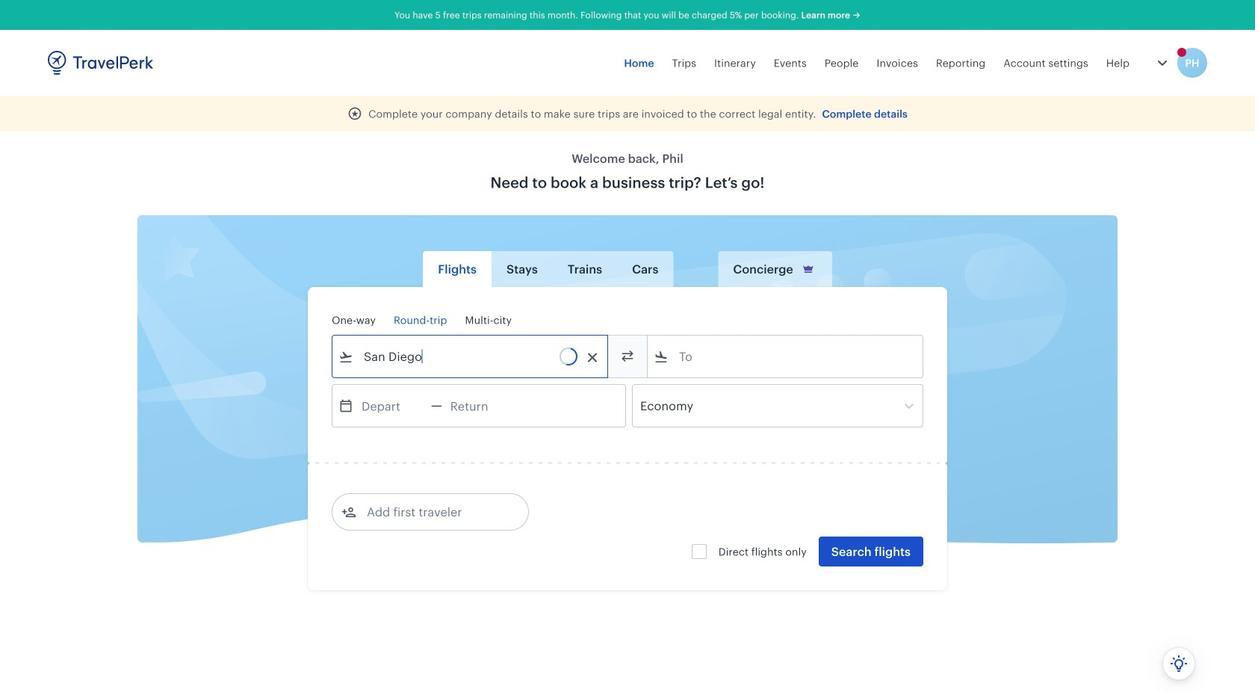 Task type: vqa. For each thing, say whether or not it's contained in the screenshot.
Add first traveler SEARCH BOX
yes



Task type: locate. For each thing, give the bounding box(es) containing it.
Add first traveler search field
[[356, 500, 512, 524]]

Return text field
[[442, 385, 520, 427]]

Depart text field
[[354, 385, 431, 427]]

From search field
[[354, 345, 588, 368]]



Task type: describe. For each thing, give the bounding box(es) containing it.
To search field
[[669, 345, 904, 368]]



